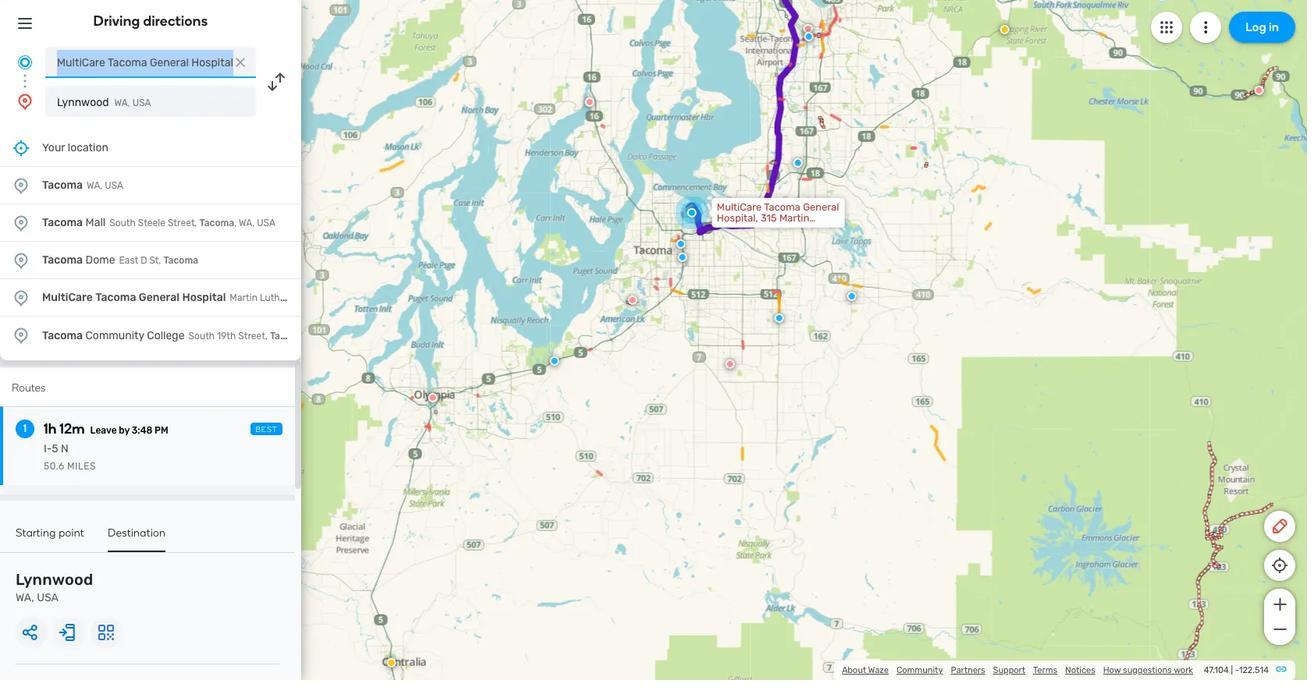 Task type: vqa. For each thing, say whether or not it's contained in the screenshot.
work
yes



Task type: locate. For each thing, give the bounding box(es) containing it.
lynnwood
[[57, 96, 109, 109], [16, 571, 93, 589]]

1 horizontal spatial police image
[[804, 32, 814, 41]]

waze
[[868, 666, 889, 676]]

n
[[61, 443, 69, 456]]

by
[[119, 425, 130, 436]]

usa down the starting point button
[[37, 592, 58, 605]]

0 vertical spatial location image
[[16, 92, 34, 111]]

location image
[[16, 92, 34, 111], [12, 176, 30, 195]]

47.104
[[1204, 666, 1229, 676]]

terms
[[1033, 666, 1058, 676]]

0 vertical spatial road closed image
[[585, 97, 594, 107]]

pencil image
[[1271, 517, 1289, 536]]

usa
[[133, 98, 151, 108], [37, 592, 58, 605]]

routes
[[12, 382, 45, 395]]

wa, down the starting point button
[[16, 592, 34, 605]]

leave
[[90, 425, 117, 436]]

location image
[[12, 213, 30, 232], [12, 251, 30, 270], [12, 288, 30, 307], [12, 326, 30, 345]]

0 vertical spatial lynnwood wa, usa
[[57, 96, 151, 109]]

driving directions
[[93, 12, 208, 30]]

terms link
[[1033, 666, 1058, 676]]

1 horizontal spatial road closed image
[[585, 97, 594, 107]]

2 horizontal spatial police image
[[847, 292, 857, 301]]

0 vertical spatial lynnwood
[[57, 96, 109, 109]]

0 vertical spatial road closed image
[[804, 24, 813, 33]]

0 horizontal spatial usa
[[37, 592, 58, 605]]

1 vertical spatial wa,
[[16, 592, 34, 605]]

|
[[1231, 666, 1233, 676]]

0 horizontal spatial wa,
[[16, 592, 34, 605]]

support
[[993, 666, 1026, 676]]

link image
[[1275, 663, 1288, 676]]

1 option from the top
[[0, 167, 301, 204]]

about waze link
[[842, 666, 889, 676]]

starting
[[16, 527, 56, 540]]

1 vertical spatial road closed image
[[628, 296, 637, 305]]

police image
[[793, 158, 803, 168], [676, 239, 686, 249], [678, 253, 687, 262], [775, 314, 784, 323]]

road closed image
[[804, 24, 813, 33], [1255, 86, 1264, 95], [725, 360, 735, 369]]

0 vertical spatial wa,
[[114, 98, 130, 108]]

0 vertical spatial usa
[[133, 98, 151, 108]]

recenter image
[[12, 139, 30, 157]]

destination
[[108, 527, 166, 540]]

option
[[0, 167, 301, 204], [0, 204, 301, 242], [0, 242, 301, 279], [0, 279, 301, 317], [0, 317, 301, 354]]

0 horizontal spatial road closed image
[[428, 393, 438, 403]]

work
[[1174, 666, 1193, 676]]

2 vertical spatial police image
[[550, 357, 559, 366]]

0 vertical spatial police image
[[804, 32, 814, 41]]

current location image
[[16, 53, 34, 72]]

i-
[[44, 443, 52, 456]]

x image
[[233, 55, 248, 70]]

list box
[[0, 130, 301, 361]]

usa down choose starting point text box
[[133, 98, 151, 108]]

community link
[[897, 666, 943, 676]]

1 vertical spatial police image
[[847, 292, 857, 301]]

about waze community partners support terms notices how suggestions work
[[842, 666, 1193, 676]]

12m
[[59, 421, 85, 438]]

road closed image
[[585, 97, 594, 107], [628, 296, 637, 305], [428, 393, 438, 403]]

location image down current location icon
[[16, 92, 34, 111]]

3 location image from the top
[[12, 288, 30, 307]]

notices link
[[1065, 666, 1096, 676]]

1 horizontal spatial wa,
[[114, 98, 130, 108]]

about
[[842, 666, 866, 676]]

2 location image from the top
[[12, 251, 30, 270]]

2 horizontal spatial road closed image
[[1255, 86, 1264, 95]]

starting point
[[16, 527, 84, 540]]

1 vertical spatial usa
[[37, 592, 58, 605]]

police image
[[804, 32, 814, 41], [847, 292, 857, 301], [550, 357, 559, 366]]

lynnwood wa, usa down the starting point button
[[16, 571, 93, 605]]

hazard image
[[1000, 25, 1010, 34]]

2 option from the top
[[0, 204, 301, 242]]

Choose starting point text field
[[45, 47, 256, 78]]

location image down recenter image
[[12, 176, 30, 195]]

1 horizontal spatial road closed image
[[804, 24, 813, 33]]

wa, down choose starting point text box
[[114, 98, 130, 108]]

wa,
[[114, 98, 130, 108], [16, 592, 34, 605]]

2 vertical spatial road closed image
[[725, 360, 735, 369]]

lynnwood wa, usa down choose starting point text box
[[57, 96, 151, 109]]

lynnwood wa, usa
[[57, 96, 151, 109], [16, 571, 93, 605]]



Task type: describe. For each thing, give the bounding box(es) containing it.
3:48
[[132, 425, 152, 436]]

-
[[1235, 666, 1239, 676]]

point
[[59, 527, 84, 540]]

122.514
[[1239, 666, 1269, 676]]

starting point button
[[16, 527, 84, 551]]

community
[[897, 666, 943, 676]]

1h 12m leave by 3:48 pm
[[44, 421, 168, 438]]

5 option from the top
[[0, 317, 301, 354]]

how suggestions work link
[[1103, 666, 1193, 676]]

best
[[255, 425, 278, 435]]

4 option from the top
[[0, 279, 301, 317]]

3 option from the top
[[0, 242, 301, 279]]

notices
[[1065, 666, 1096, 676]]

5
[[52, 443, 58, 456]]

zoom out image
[[1270, 620, 1290, 639]]

2 horizontal spatial road closed image
[[628, 296, 637, 305]]

1
[[23, 422, 27, 436]]

partners link
[[951, 666, 985, 676]]

1 vertical spatial road closed image
[[1255, 86, 1264, 95]]

miles
[[67, 461, 96, 472]]

1 vertical spatial location image
[[12, 176, 30, 195]]

1 vertical spatial lynnwood
[[16, 571, 93, 589]]

50.6
[[44, 461, 65, 472]]

4 location image from the top
[[12, 326, 30, 345]]

destination button
[[108, 527, 166, 553]]

1 vertical spatial lynnwood wa, usa
[[16, 571, 93, 605]]

support link
[[993, 666, 1026, 676]]

suggestions
[[1123, 666, 1172, 676]]

directions
[[143, 12, 208, 30]]

partners
[[951, 666, 985, 676]]

pm
[[155, 425, 168, 436]]

1h
[[44, 421, 57, 438]]

1 horizontal spatial usa
[[133, 98, 151, 108]]

hazard image
[[387, 659, 396, 668]]

47.104 | -122.514
[[1204, 666, 1269, 676]]

0 horizontal spatial road closed image
[[725, 360, 735, 369]]

0 horizontal spatial police image
[[550, 357, 559, 366]]

1 location image from the top
[[12, 213, 30, 232]]

zoom in image
[[1270, 595, 1290, 614]]

driving
[[93, 12, 140, 30]]

i-5 n 50.6 miles
[[44, 443, 96, 472]]

how
[[1103, 666, 1121, 676]]

2 vertical spatial road closed image
[[428, 393, 438, 403]]



